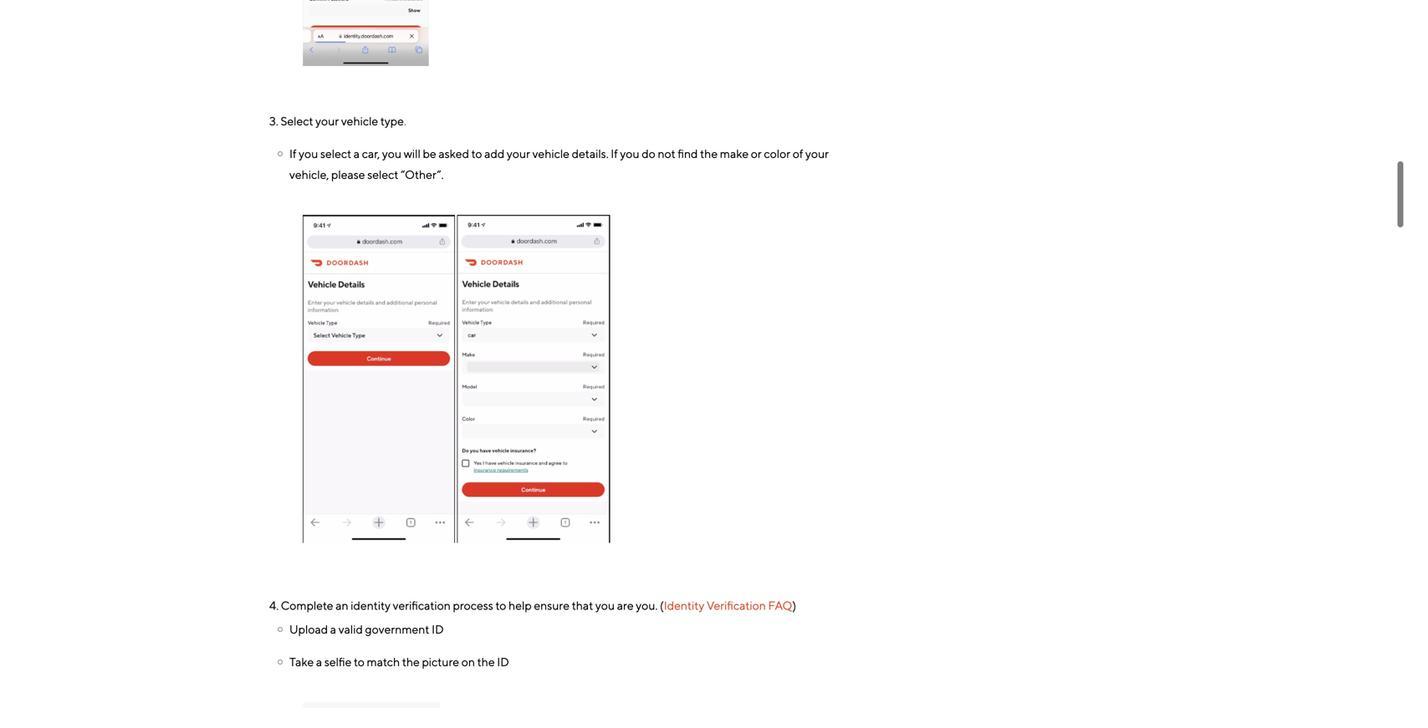 Task type: vqa. For each thing, say whether or not it's contained in the screenshot.
the top Gift
no



Task type: describe. For each thing, give the bounding box(es) containing it.
details.
[[572, 147, 609, 160]]

match
[[367, 656, 400, 670]]

1 horizontal spatial your
[[507, 147, 530, 160]]

are
[[617, 599, 634, 613]]

not
[[658, 147, 676, 160]]

0 horizontal spatial your
[[316, 114, 339, 128]]

0 horizontal spatial select
[[320, 147, 352, 160]]

be
[[423, 147, 437, 160]]

do
[[642, 147, 656, 160]]

(
[[660, 599, 664, 613]]

take
[[290, 656, 314, 670]]

0 vertical spatial id
[[432, 623, 444, 637]]

2 horizontal spatial to
[[496, 599, 507, 613]]

or
[[751, 147, 762, 160]]

identity
[[351, 599, 391, 613]]

find
[[678, 147, 698, 160]]

will
[[404, 147, 421, 160]]

government
[[365, 623, 430, 637]]

ensure
[[534, 599, 570, 613]]

upload a valid government id
[[290, 623, 444, 637]]

car,
[[362, 147, 380, 160]]

2 vertical spatial to
[[354, 656, 365, 670]]

identity verification faq link
[[664, 599, 793, 613]]

type
[[381, 114, 404, 128]]

you left the do
[[620, 147, 640, 160]]

help
[[509, 599, 532, 613]]

.
[[404, 114, 407, 128]]

verification
[[393, 599, 451, 613]]

2 horizontal spatial your
[[806, 147, 829, 160]]

add
[[485, 147, 505, 160]]

on
[[462, 656, 475, 670]]

"other".
[[401, 168, 444, 181]]

asked
[[439, 147, 469, 160]]

valid
[[339, 623, 363, 637]]

a for selfie
[[316, 656, 322, 670]]

to inside if you select a car, you will be asked to add your vehicle details. if you do not find the make or color of your vehicle, please select "other".
[[472, 147, 482, 160]]

of
[[793, 147, 804, 160]]

process
[[453, 599, 494, 613]]

3.
[[269, 114, 278, 128]]



Task type: locate. For each thing, give the bounding box(es) containing it.
upload
[[290, 623, 328, 637]]

take a selfie to match the picture on the id
[[290, 656, 509, 670]]

vehicle
[[341, 114, 378, 128], [533, 147, 570, 160]]

your right add
[[507, 147, 530, 160]]

a right take at the left bottom of page
[[316, 656, 322, 670]]

a left car,
[[354, 147, 360, 160]]

id down verification
[[432, 623, 444, 637]]

1 horizontal spatial id
[[497, 656, 509, 670]]

you up vehicle,
[[299, 147, 318, 160]]

identity
[[664, 599, 705, 613]]

2 horizontal spatial the
[[701, 147, 718, 160]]

1 if from the left
[[290, 147, 297, 160]]

you
[[299, 147, 318, 160], [382, 147, 402, 160], [620, 147, 640, 160], [596, 599, 615, 613]]

your
[[316, 114, 339, 128], [507, 147, 530, 160], [806, 147, 829, 160]]

select
[[281, 114, 313, 128]]

4.
[[269, 599, 279, 613]]

1 vertical spatial to
[[496, 599, 507, 613]]

0 horizontal spatial id
[[432, 623, 444, 637]]

if you select a car, you will be asked to add your vehicle details. if you do not find the make or color of your vehicle, please select "other".
[[290, 147, 831, 181]]

1 horizontal spatial the
[[477, 656, 495, 670]]

an
[[336, 599, 349, 613]]

you left "are"
[[596, 599, 615, 613]]

1 horizontal spatial to
[[472, 147, 482, 160]]

if up vehicle,
[[290, 147, 297, 160]]

if right the details.
[[611, 147, 618, 160]]

color
[[764, 147, 791, 160]]

that
[[572, 599, 593, 613]]

selfie
[[325, 656, 352, 670]]

to right selfie
[[354, 656, 365, 670]]

please
[[331, 168, 365, 181]]

1 horizontal spatial vehicle
[[533, 147, 570, 160]]

0 vertical spatial vehicle
[[341, 114, 378, 128]]

verification
[[707, 599, 766, 613]]

2 if from the left
[[611, 147, 618, 160]]

make
[[720, 147, 749, 160]]

select down car,
[[368, 168, 399, 181]]

vehicle,
[[290, 168, 329, 181]]

3. select your vehicle type .
[[269, 114, 407, 128]]

0 vertical spatial a
[[354, 147, 360, 160]]

vehicle left type
[[341, 114, 378, 128]]

id right on
[[497, 656, 509, 670]]

a left the valid
[[330, 623, 336, 637]]

the
[[701, 147, 718, 160], [402, 656, 420, 670], [477, 656, 495, 670]]

0 horizontal spatial vehicle
[[341, 114, 378, 128]]

select up please
[[320, 147, 352, 160]]

)
[[793, 599, 797, 613]]

complete
[[281, 599, 334, 613]]

1 vertical spatial vehicle
[[533, 147, 570, 160]]

the right on
[[477, 656, 495, 670]]

1 vertical spatial a
[[330, 623, 336, 637]]

to
[[472, 147, 482, 160], [496, 599, 507, 613], [354, 656, 365, 670]]

select
[[320, 147, 352, 160], [368, 168, 399, 181]]

your right of
[[806, 147, 829, 160]]

0 vertical spatial to
[[472, 147, 482, 160]]

2 horizontal spatial a
[[354, 147, 360, 160]]

1 horizontal spatial a
[[330, 623, 336, 637]]

a
[[354, 147, 360, 160], [330, 623, 336, 637], [316, 656, 322, 670]]

if
[[290, 147, 297, 160], [611, 147, 618, 160]]

a for valid
[[330, 623, 336, 637]]

you left will
[[382, 147, 402, 160]]

0 horizontal spatial to
[[354, 656, 365, 670]]

you.
[[636, 599, 658, 613]]

1 horizontal spatial select
[[368, 168, 399, 181]]

to left add
[[472, 147, 482, 160]]

picture
[[422, 656, 459, 670]]

1 vertical spatial select
[[368, 168, 399, 181]]

vehicle left the details.
[[533, 147, 570, 160]]

the right find
[[701, 147, 718, 160]]

your right select
[[316, 114, 339, 128]]

the right 'match'
[[402, 656, 420, 670]]

4. complete an identity verification process to help ensure that you are you. ( identity verification faq )
[[269, 599, 797, 613]]

1 vertical spatial id
[[497, 656, 509, 670]]

0 horizontal spatial the
[[402, 656, 420, 670]]

id
[[432, 623, 444, 637], [497, 656, 509, 670]]

2 vertical spatial a
[[316, 656, 322, 670]]

1 horizontal spatial if
[[611, 147, 618, 160]]

vehicle inside if you select a car, you will be asked to add your vehicle details. if you do not find the make or color of your vehicle, please select "other".
[[533, 147, 570, 160]]

0 horizontal spatial if
[[290, 147, 297, 160]]

a inside if you select a car, you will be asked to add your vehicle details. if you do not find the make or color of your vehicle, please select "other".
[[354, 147, 360, 160]]

0 horizontal spatial a
[[316, 656, 322, 670]]

the inside if you select a car, you will be asked to add your vehicle details. if you do not find the make or color of your vehicle, please select "other".
[[701, 147, 718, 160]]

faq
[[769, 599, 793, 613]]

0 vertical spatial select
[[320, 147, 352, 160]]

to left help
[[496, 599, 507, 613]]



